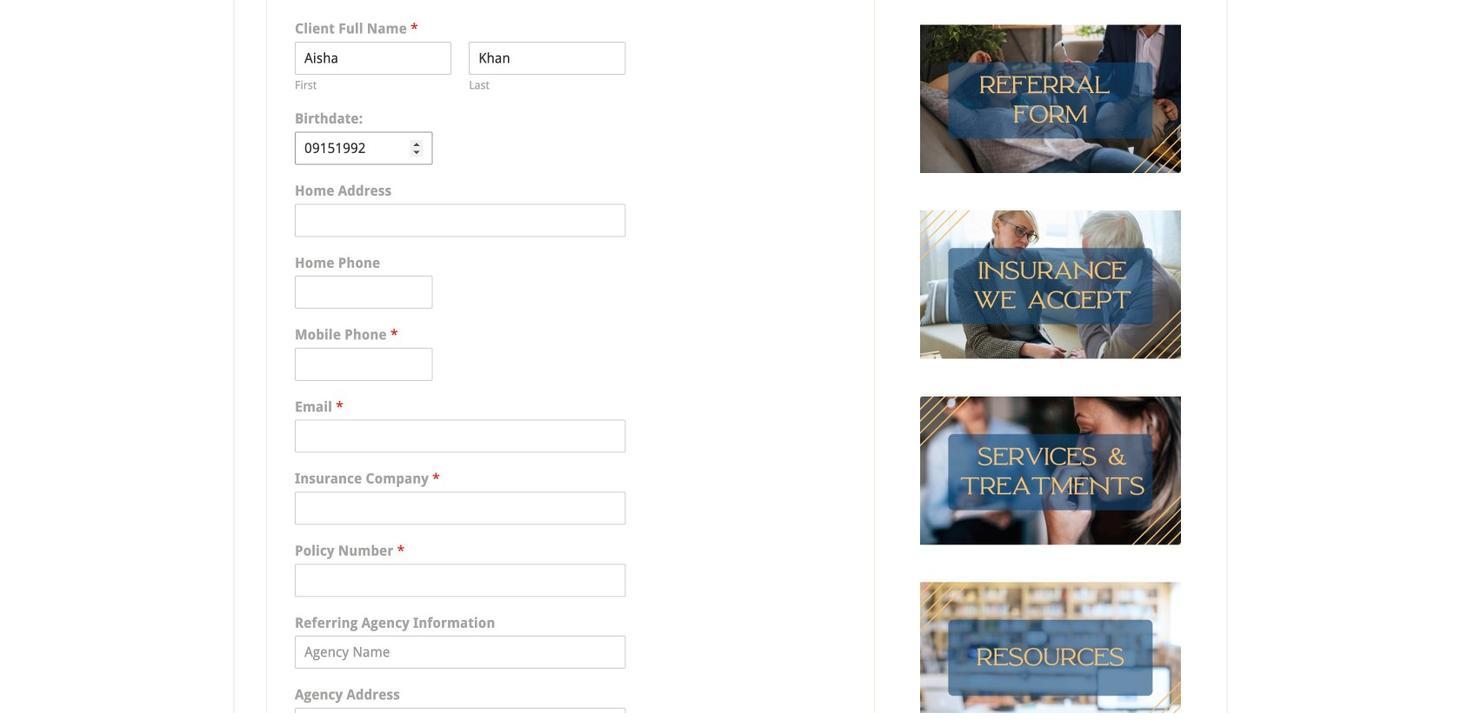 Task type: locate. For each thing, give the bounding box(es) containing it.
Agency Name text field
[[295, 636, 626, 669]]

None text field
[[469, 42, 626, 75], [295, 204, 626, 237], [295, 276, 433, 309], [295, 348, 433, 381], [295, 492, 626, 525], [295, 564, 626, 597], [295, 708, 626, 713], [469, 42, 626, 75], [295, 204, 626, 237], [295, 276, 433, 309], [295, 348, 433, 381], [295, 492, 626, 525], [295, 564, 626, 597], [295, 708, 626, 713]]

None text field
[[295, 42, 452, 75]]

None number field
[[295, 132, 433, 165]]

None email field
[[295, 420, 626, 453]]



Task type: vqa. For each thing, say whether or not it's contained in the screenshot.
Search this website search box
no



